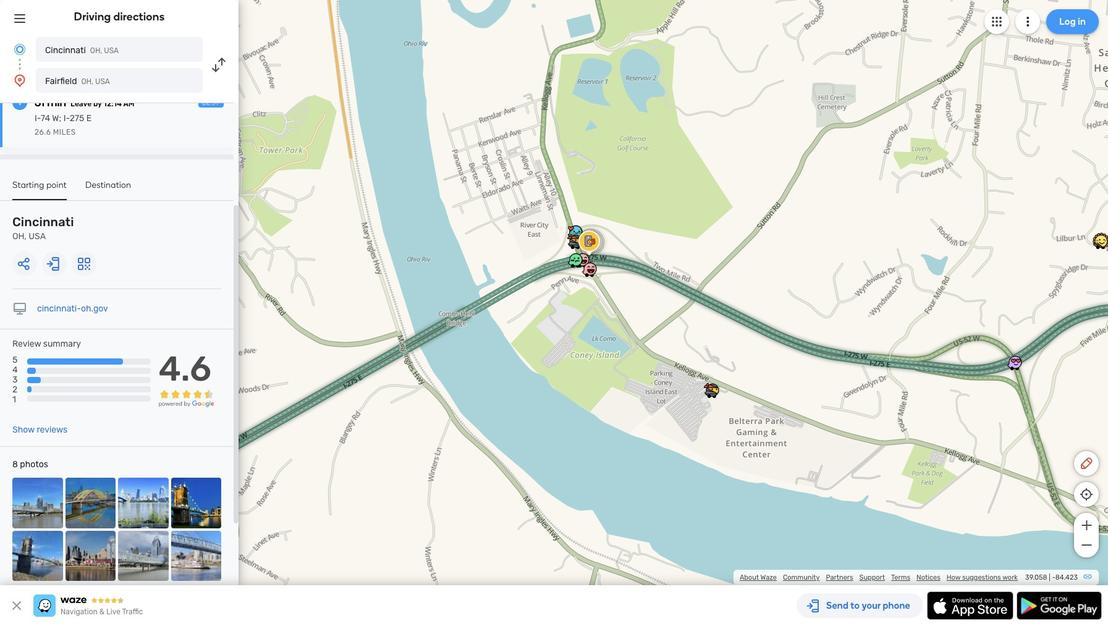 Task type: describe. For each thing, give the bounding box(es) containing it.
275
[[70, 113, 84, 124]]

notices
[[917, 574, 941, 582]]

0 vertical spatial cincinnati
[[45, 45, 86, 56]]

navigation & live traffic
[[61, 608, 143, 616]]

traffic
[[122, 608, 143, 616]]

39.058 | -84.423
[[1025, 574, 1078, 582]]

support
[[859, 574, 885, 582]]

0 vertical spatial cincinnati oh, usa
[[45, 45, 119, 56]]

starting
[[12, 180, 44, 190]]

notices link
[[917, 574, 941, 582]]

fairfield
[[45, 76, 77, 87]]

reviews
[[37, 425, 67, 435]]

starting point button
[[12, 180, 67, 200]]

show reviews
[[12, 425, 67, 435]]

4.6
[[159, 349, 211, 389]]

x image
[[9, 598, 24, 613]]

26.6
[[35, 128, 51, 137]]

1 i- from the left
[[35, 113, 41, 124]]

show
[[12, 425, 35, 435]]

zoom in image
[[1079, 518, 1094, 533]]

0 vertical spatial usa
[[104, 46, 119, 55]]

point
[[46, 180, 67, 190]]

partners link
[[826, 574, 853, 582]]

oh.gov
[[81, 303, 108, 314]]

terms link
[[891, 574, 910, 582]]

waze
[[761, 574, 777, 582]]

suggestions
[[962, 574, 1001, 582]]

computer image
[[12, 302, 27, 316]]

min
[[47, 96, 66, 109]]

w;
[[52, 113, 61, 124]]

2 i- from the left
[[63, 113, 70, 124]]

image 7 of cincinnati, cincinnati image
[[118, 531, 168, 581]]

12:14
[[103, 100, 122, 108]]

0 vertical spatial 1
[[18, 97, 21, 108]]

&
[[99, 608, 105, 616]]

partners
[[826, 574, 853, 582]]

4
[[12, 365, 18, 375]]

2
[[12, 385, 17, 395]]

3
[[12, 375, 18, 385]]

location image
[[12, 73, 27, 88]]

fairfield oh, usa
[[45, 76, 110, 87]]

|
[[1049, 574, 1051, 582]]

31
[[35, 96, 45, 109]]

image 1 of cincinnati, cincinnati image
[[12, 478, 63, 528]]

1 vertical spatial cincinnati oh, usa
[[12, 214, 74, 242]]

image 5 of cincinnati, cincinnati image
[[12, 531, 63, 581]]

destination button
[[85, 180, 131, 199]]

community
[[783, 574, 820, 582]]

am
[[123, 100, 134, 108]]

best
[[202, 100, 220, 107]]

community link
[[783, 574, 820, 582]]

image 2 of cincinnati, cincinnati image
[[65, 478, 116, 528]]

pencil image
[[1079, 456, 1094, 471]]

terms
[[891, 574, 910, 582]]

about waze community partners support terms notices how suggestions work
[[740, 574, 1018, 582]]

photos
[[20, 459, 48, 470]]

destination
[[85, 180, 131, 190]]



Task type: vqa. For each thing, say whether or not it's contained in the screenshot.
Austin
no



Task type: locate. For each thing, give the bounding box(es) containing it.
8
[[12, 459, 18, 470]]

5
[[12, 355, 18, 365]]

oh, down starting point button
[[12, 231, 26, 242]]

leave
[[71, 100, 92, 108]]

cincinnati-
[[37, 303, 81, 314]]

image 3 of cincinnati, cincinnati image
[[118, 478, 168, 528]]

driving
[[74, 10, 111, 23]]

i-74 w; i-275 e 26.6 miles
[[35, 113, 92, 137]]

navigation
[[61, 608, 98, 616]]

cincinnati down starting point button
[[12, 214, 74, 229]]

1 left the 31
[[18, 97, 21, 108]]

84.423
[[1056, 574, 1078, 582]]

image 6 of cincinnati, cincinnati image
[[65, 531, 116, 581]]

oh, down driving
[[90, 46, 102, 55]]

review summary
[[12, 339, 81, 349]]

miles
[[53, 128, 76, 137]]

74
[[41, 113, 50, 124]]

review
[[12, 339, 41, 349]]

oh, up 31 min leave by 12:14 am
[[81, 77, 93, 86]]

1 inside 5 4 3 2 1
[[12, 395, 16, 405]]

1 down 3
[[12, 395, 16, 405]]

about
[[740, 574, 759, 582]]

8 photos
[[12, 459, 48, 470]]

summary
[[43, 339, 81, 349]]

1 vertical spatial usa
[[95, 77, 110, 86]]

support link
[[859, 574, 885, 582]]

0 horizontal spatial i-
[[35, 113, 41, 124]]

1 vertical spatial oh,
[[81, 77, 93, 86]]

link image
[[1083, 572, 1093, 582]]

usa
[[104, 46, 119, 55], [95, 77, 110, 86], [29, 231, 46, 242]]

about waze link
[[740, 574, 777, 582]]

driving directions
[[74, 10, 165, 23]]

by
[[93, 100, 102, 108]]

directions
[[113, 10, 165, 23]]

i- right w;
[[63, 113, 70, 124]]

1 vertical spatial 1
[[12, 395, 16, 405]]

39.058
[[1025, 574, 1047, 582]]

usa inside fairfield oh, usa
[[95, 77, 110, 86]]

cincinnati oh, usa down starting point button
[[12, 214, 74, 242]]

cincinnati
[[45, 45, 86, 56], [12, 214, 74, 229]]

1 horizontal spatial 1
[[18, 97, 21, 108]]

image 8 of cincinnati, cincinnati image
[[171, 531, 221, 581]]

oh, inside fairfield oh, usa
[[81, 77, 93, 86]]

how suggestions work link
[[947, 574, 1018, 582]]

image 4 of cincinnati, cincinnati image
[[171, 478, 221, 528]]

-
[[1052, 574, 1056, 582]]

usa down starting point button
[[29, 231, 46, 242]]

i-
[[35, 113, 41, 124], [63, 113, 70, 124]]

i- up the 26.6
[[35, 113, 41, 124]]

1
[[18, 97, 21, 108], [12, 395, 16, 405]]

5 4 3 2 1
[[12, 355, 18, 405]]

e
[[86, 113, 92, 124]]

usa down driving directions
[[104, 46, 119, 55]]

live
[[106, 608, 120, 616]]

cincinnati-oh.gov link
[[37, 303, 108, 314]]

starting point
[[12, 180, 67, 190]]

1 horizontal spatial i-
[[63, 113, 70, 124]]

oh,
[[90, 46, 102, 55], [81, 77, 93, 86], [12, 231, 26, 242]]

2 vertical spatial usa
[[29, 231, 46, 242]]

cincinnati-oh.gov
[[37, 303, 108, 314]]

0 horizontal spatial 1
[[12, 395, 16, 405]]

1 vertical spatial cincinnati
[[12, 214, 74, 229]]

current location image
[[12, 42, 27, 57]]

2 vertical spatial oh,
[[12, 231, 26, 242]]

cincinnati oh, usa
[[45, 45, 119, 56], [12, 214, 74, 242]]

0 vertical spatial oh,
[[90, 46, 102, 55]]

cincinnati oh, usa up fairfield oh, usa
[[45, 45, 119, 56]]

31 min leave by 12:14 am
[[35, 96, 134, 109]]

how
[[947, 574, 961, 582]]

usa up by
[[95, 77, 110, 86]]

work
[[1003, 574, 1018, 582]]

cincinnati up fairfield
[[45, 45, 86, 56]]

zoom out image
[[1079, 538, 1094, 553]]



